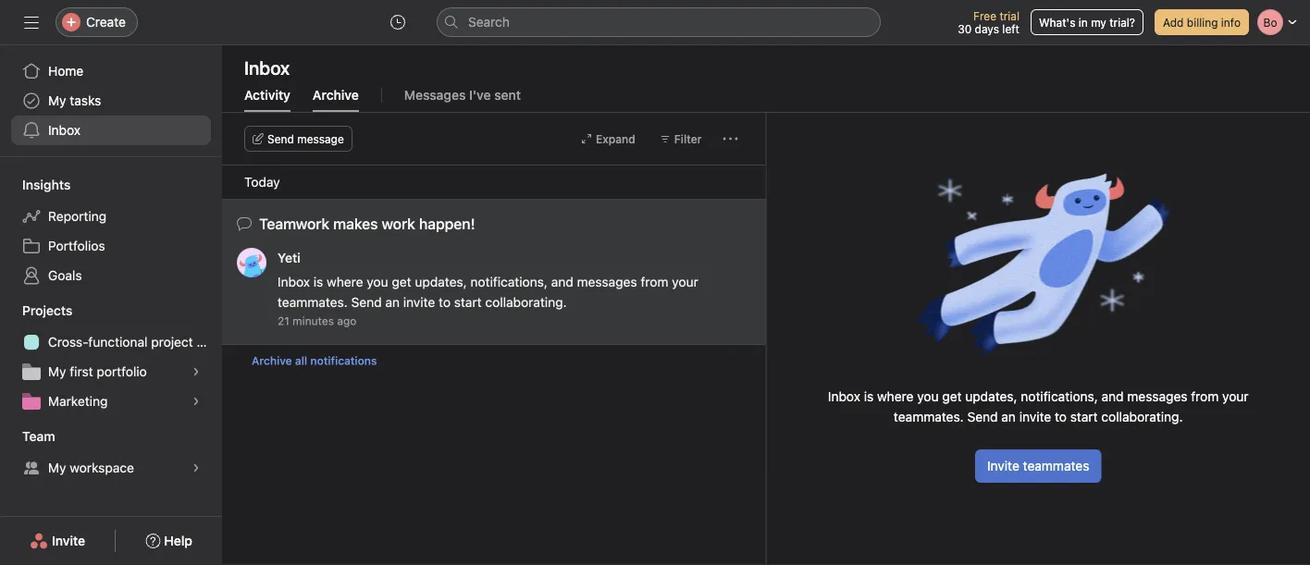 Task type: describe. For each thing, give the bounding box(es) containing it.
teamwork
[[259, 215, 330, 233]]

expand button
[[573, 126, 644, 152]]

reporting
[[48, 209, 107, 224]]

you inside "yeti inbox is where you get updates, notifications, and messages from your teammates. send an invite to start collaborating. 21 minutes ago"
[[367, 274, 388, 290]]

teammates
[[1023, 459, 1090, 474]]

activity link
[[244, 87, 291, 112]]

marketing
[[48, 394, 108, 409]]

more actions image
[[723, 131, 738, 146]]

where inside "yeti inbox is where you get updates, notifications, and messages from your teammates. send an invite to start collaborating. 21 minutes ago"
[[327, 274, 363, 290]]

my first portfolio
[[48, 364, 147, 379]]

see details, marketing image
[[191, 396, 202, 407]]

my tasks
[[48, 93, 101, 108]]

home
[[48, 63, 84, 79]]

invite for invite teammates
[[988, 459, 1020, 474]]

what's in my trial?
[[1039, 16, 1136, 29]]

cross-
[[48, 335, 88, 350]]

collaborating. inside inbox is where you get updates, notifications, and messages from your teammates. send an invite to start collaborating.
[[1102, 410, 1183, 425]]

marketing link
[[11, 387, 211, 417]]

ago
[[337, 315, 357, 328]]

messages i've sent
[[404, 87, 521, 103]]

is inside inbox is where you get updates, notifications, and messages from your teammates. send an invite to start collaborating.
[[864, 389, 874, 404]]

help button
[[134, 525, 204, 558]]

billing
[[1187, 16, 1219, 29]]

my tasks link
[[11, 86, 211, 116]]

goals
[[48, 268, 82, 283]]

my first portfolio link
[[11, 357, 211, 387]]

30
[[958, 22, 972, 35]]

you inside inbox is where you get updates, notifications, and messages from your teammates. send an invite to start collaborating.
[[917, 389, 939, 404]]

team
[[22, 429, 55, 444]]

my
[[1091, 16, 1107, 29]]

history image
[[391, 15, 405, 30]]

send inside "yeti inbox is where you get updates, notifications, and messages from your teammates. send an invite to start collaborating. 21 minutes ago"
[[351, 295, 382, 310]]

archive link
[[313, 87, 359, 112]]

invite teammates
[[988, 459, 1090, 474]]

search
[[468, 14, 510, 30]]

goals link
[[11, 261, 211, 291]]

global element
[[0, 45, 222, 156]]

work happen!
[[382, 215, 475, 233]]

add billing info
[[1163, 16, 1241, 29]]

makes
[[333, 215, 378, 233]]

my for my workspace
[[48, 460, 66, 476]]

free
[[974, 9, 997, 22]]

activity
[[244, 87, 291, 103]]

i've
[[469, 87, 491, 103]]

your inside inbox is where you get updates, notifications, and messages from your teammates. send an invite to start collaborating.
[[1223, 389, 1249, 404]]

first
[[70, 364, 93, 379]]

tasks
[[70, 93, 101, 108]]

inbox inside inbox is where you get updates, notifications, and messages from your teammates. send an invite to start collaborating.
[[828, 389, 861, 404]]

your inside "yeti inbox is where you get updates, notifications, and messages from your teammates. send an invite to start collaborating. 21 minutes ago"
[[672, 274, 699, 290]]

my workspace link
[[11, 454, 211, 483]]

in
[[1079, 16, 1088, 29]]

cross-functional project plan link
[[11, 328, 222, 357]]

portfolios link
[[11, 231, 211, 261]]

add billing info button
[[1155, 9, 1250, 35]]

an inside inbox is where you get updates, notifications, and messages from your teammates. send an invite to start collaborating.
[[1002, 410, 1016, 425]]

create
[[86, 14, 126, 30]]

search list box
[[437, 7, 881, 37]]

send inside inbox is where you get updates, notifications, and messages from your teammates. send an invite to start collaborating.
[[968, 410, 998, 425]]

home link
[[11, 56, 211, 86]]

sent
[[494, 87, 521, 103]]

21
[[278, 315, 290, 328]]

and inside "yeti inbox is where you get updates, notifications, and messages from your teammates. send an invite to start collaborating. 21 minutes ago"
[[551, 274, 574, 290]]

see details, my workspace image
[[191, 463, 202, 474]]

insights element
[[0, 168, 222, 294]]

message
[[297, 132, 344, 145]]

team button
[[0, 428, 55, 446]]

what's in my trial? button
[[1031, 9, 1144, 35]]

teammates. inside inbox is where you get updates, notifications, and messages from your teammates. send an invite to start collaborating.
[[894, 410, 964, 425]]



Task type: locate. For each thing, give the bounding box(es) containing it.
0 horizontal spatial is
[[314, 274, 323, 290]]

today
[[244, 174, 280, 190]]

to
[[439, 295, 451, 310], [1055, 410, 1067, 425]]

1 vertical spatial to
[[1055, 410, 1067, 425]]

1 vertical spatial and
[[1102, 389, 1124, 404]]

1 horizontal spatial archive
[[313, 87, 359, 103]]

0 vertical spatial messages
[[577, 274, 637, 290]]

collaborating. inside "yeti inbox is where you get updates, notifications, and messages from your teammates. send an invite to start collaborating. 21 minutes ago"
[[485, 295, 567, 310]]

archive all notifications button
[[222, 345, 766, 377]]

invite inside "yeti inbox is where you get updates, notifications, and messages from your teammates. send an invite to start collaborating. 21 minutes ago"
[[403, 295, 435, 310]]

teamwork makes work happen!
[[259, 215, 475, 233]]

trial
[[1000, 9, 1020, 22]]

add to bookmarks image
[[701, 221, 716, 236]]

projects
[[22, 303, 73, 318]]

see details, my first portfolio image
[[191, 367, 202, 378]]

archive notification image
[[731, 221, 746, 236]]

0 vertical spatial notifications,
[[471, 274, 548, 290]]

send message
[[268, 132, 344, 145]]

0 horizontal spatial an
[[385, 295, 400, 310]]

1 horizontal spatial is
[[864, 389, 874, 404]]

is
[[314, 274, 323, 290], [864, 389, 874, 404]]

yeti inbox is where you get updates, notifications, and messages from your teammates. send an invite to start collaborating. 21 minutes ago
[[278, 250, 702, 328]]

updates, down work happen!
[[415, 274, 467, 290]]

0 horizontal spatial and
[[551, 274, 574, 290]]

send up ago
[[351, 295, 382, 310]]

0 vertical spatial you
[[367, 274, 388, 290]]

0 vertical spatial invite
[[403, 295, 435, 310]]

free trial 30 days left
[[958, 9, 1020, 35]]

where
[[327, 274, 363, 290], [877, 389, 914, 404]]

an inside "yeti inbox is where you get updates, notifications, and messages from your teammates. send an invite to start collaborating. 21 minutes ago"
[[385, 295, 400, 310]]

invite up invite teammates at the bottom right
[[1020, 410, 1052, 425]]

0 horizontal spatial to
[[439, 295, 451, 310]]

my
[[48, 93, 66, 108], [48, 364, 66, 379], [48, 460, 66, 476]]

1 vertical spatial collaborating.
[[1102, 410, 1183, 425]]

messages i've sent link
[[404, 87, 521, 112]]

messages
[[404, 87, 466, 103]]

workspace
[[70, 460, 134, 476]]

my inside teams element
[[48, 460, 66, 476]]

0 horizontal spatial you
[[367, 274, 388, 290]]

0 vertical spatial start
[[454, 295, 482, 310]]

1 vertical spatial send
[[351, 295, 382, 310]]

0 horizontal spatial messages
[[577, 274, 637, 290]]

start up archive all notifications 'button'
[[454, 295, 482, 310]]

filter
[[675, 132, 702, 145]]

left
[[1003, 22, 1020, 35]]

your
[[672, 274, 699, 290], [1223, 389, 1249, 404]]

updates, inside inbox is where you get updates, notifications, and messages from your teammates. send an invite to start collaborating.
[[966, 389, 1018, 404]]

functional
[[88, 335, 148, 350]]

0 horizontal spatial archive
[[252, 355, 292, 367]]

my left first
[[48, 364, 66, 379]]

help
[[164, 534, 192, 549]]

0 vertical spatial from
[[641, 274, 669, 290]]

1 vertical spatial messages
[[1128, 389, 1188, 404]]

get
[[392, 274, 412, 290], [943, 389, 962, 404]]

messages
[[577, 274, 637, 290], [1128, 389, 1188, 404]]

0 vertical spatial to
[[439, 295, 451, 310]]

filter button
[[651, 126, 710, 152]]

start
[[454, 295, 482, 310], [1071, 410, 1098, 425]]

2 vertical spatial send
[[968, 410, 998, 425]]

yeti
[[278, 250, 301, 266]]

all
[[295, 355, 307, 367]]

2 horizontal spatial send
[[968, 410, 998, 425]]

1 vertical spatial you
[[917, 389, 939, 404]]

1 horizontal spatial updates,
[[966, 389, 1018, 404]]

invite inside inbox is where you get updates, notifications, and messages from your teammates. send an invite to start collaborating.
[[1020, 410, 1052, 425]]

portfolio
[[97, 364, 147, 379]]

is inside "yeti inbox is where you get updates, notifications, and messages from your teammates. send an invite to start collaborating. 21 minutes ago"
[[314, 274, 323, 290]]

cross-functional project plan
[[48, 335, 222, 350]]

0 horizontal spatial notifications,
[[471, 274, 548, 290]]

0 horizontal spatial collaborating.
[[485, 295, 567, 310]]

an down teamwork makes work happen!
[[385, 295, 400, 310]]

0 vertical spatial get
[[392, 274, 412, 290]]

start up teammates
[[1071, 410, 1098, 425]]

collaborating.
[[485, 295, 567, 310], [1102, 410, 1183, 425]]

days
[[975, 22, 1000, 35]]

1 vertical spatial where
[[877, 389, 914, 404]]

create button
[[56, 7, 138, 37]]

1 horizontal spatial send
[[351, 295, 382, 310]]

invite left teammates
[[988, 459, 1020, 474]]

1 vertical spatial teammates.
[[894, 410, 964, 425]]

0 horizontal spatial start
[[454, 295, 482, 310]]

invite button
[[18, 525, 97, 558]]

teams element
[[0, 420, 222, 487]]

archive for archive
[[313, 87, 359, 103]]

from
[[641, 274, 669, 290], [1192, 389, 1219, 404]]

1 vertical spatial an
[[1002, 410, 1016, 425]]

my for my first portfolio
[[48, 364, 66, 379]]

0 vertical spatial invite
[[988, 459, 1020, 474]]

get inside inbox is where you get updates, notifications, and messages from your teammates. send an invite to start collaborating.
[[943, 389, 962, 404]]

notifications, inside inbox is where you get updates, notifications, and messages from your teammates. send an invite to start collaborating.
[[1021, 389, 1099, 404]]

1 horizontal spatial start
[[1071, 410, 1098, 425]]

1 vertical spatial get
[[943, 389, 962, 404]]

0 horizontal spatial invite
[[52, 534, 85, 549]]

1 horizontal spatial your
[[1223, 389, 1249, 404]]

projects element
[[0, 294, 222, 420]]

invite teammates button
[[976, 450, 1102, 483]]

from inside inbox is where you get updates, notifications, and messages from your teammates. send an invite to start collaborating.
[[1192, 389, 1219, 404]]

notifications,
[[471, 274, 548, 290], [1021, 389, 1099, 404]]

where inside inbox is where you get updates, notifications, and messages from your teammates. send an invite to start collaborating.
[[877, 389, 914, 404]]

invite
[[988, 459, 1020, 474], [52, 534, 85, 549]]

notifications, inside "yeti inbox is where you get updates, notifications, and messages from your teammates. send an invite to start collaborating. 21 minutes ago"
[[471, 274, 548, 290]]

archive
[[313, 87, 359, 103], [252, 355, 292, 367]]

0 vertical spatial is
[[314, 274, 323, 290]]

archive up message
[[313, 87, 359, 103]]

0 horizontal spatial from
[[641, 274, 669, 290]]

start inside "yeti inbox is where you get updates, notifications, and messages from your teammates. send an invite to start collaborating. 21 minutes ago"
[[454, 295, 482, 310]]

my down team
[[48, 460, 66, 476]]

my workspace
[[48, 460, 134, 476]]

send message button
[[244, 126, 352, 152]]

projects button
[[0, 302, 73, 320]]

updates, up invite teammates at the bottom right
[[966, 389, 1018, 404]]

send up invite teammates at the bottom right
[[968, 410, 998, 425]]

1 vertical spatial archive
[[252, 355, 292, 367]]

my inside global element
[[48, 93, 66, 108]]

1 horizontal spatial teammates.
[[894, 410, 964, 425]]

invite down work happen!
[[403, 295, 435, 310]]

0 vertical spatial updates,
[[415, 274, 467, 290]]

my left tasks
[[48, 93, 66, 108]]

1 horizontal spatial you
[[917, 389, 939, 404]]

messages inside inbox is where you get updates, notifications, and messages from your teammates. send an invite to start collaborating.
[[1128, 389, 1188, 404]]

1 horizontal spatial and
[[1102, 389, 1124, 404]]

notifications, up archive all notifications 'button'
[[471, 274, 548, 290]]

messages inside "yeti inbox is where you get updates, notifications, and messages from your teammates. send an invite to start collaborating. 21 minutes ago"
[[577, 274, 637, 290]]

1 horizontal spatial notifications,
[[1021, 389, 1099, 404]]

send inside 'button'
[[268, 132, 294, 145]]

0 vertical spatial and
[[551, 274, 574, 290]]

add
[[1163, 16, 1184, 29]]

0 horizontal spatial send
[[268, 132, 294, 145]]

inbox inside global element
[[48, 123, 81, 138]]

1 vertical spatial is
[[864, 389, 874, 404]]

updates,
[[415, 274, 467, 290], [966, 389, 1018, 404]]

trial?
[[1110, 16, 1136, 29]]

my inside projects element
[[48, 364, 66, 379]]

1 horizontal spatial invite
[[1020, 410, 1052, 425]]

search button
[[437, 7, 881, 37]]

1 my from the top
[[48, 93, 66, 108]]

1 horizontal spatial from
[[1192, 389, 1219, 404]]

from inside "yeti inbox is where you get updates, notifications, and messages from your teammates. send an invite to start collaborating. 21 minutes ago"
[[641, 274, 669, 290]]

0 vertical spatial where
[[327, 274, 363, 290]]

to inside "yeti inbox is where you get updates, notifications, and messages from your teammates. send an invite to start collaborating. 21 minutes ago"
[[439, 295, 451, 310]]

0 horizontal spatial get
[[392, 274, 412, 290]]

my for my tasks
[[48, 93, 66, 108]]

0 horizontal spatial your
[[672, 274, 699, 290]]

inbox
[[244, 56, 290, 78], [48, 123, 81, 138], [278, 274, 310, 290], [828, 389, 861, 404]]

1 horizontal spatial get
[[943, 389, 962, 404]]

updates, inside "yeti inbox is where you get updates, notifications, and messages from your teammates. send an invite to start collaborating. 21 minutes ago"
[[415, 274, 467, 290]]

1 vertical spatial start
[[1071, 410, 1098, 425]]

0 vertical spatial your
[[672, 274, 699, 290]]

hide sidebar image
[[24, 15, 39, 30]]

inbox is where you get updates, notifications, and messages from your teammates. send an invite to start collaborating.
[[828, 389, 1249, 425]]

0 vertical spatial collaborating.
[[485, 295, 567, 310]]

0 vertical spatial teammates.
[[278, 295, 348, 310]]

insights button
[[0, 176, 71, 194]]

you
[[367, 274, 388, 290], [917, 389, 939, 404]]

get inside "yeti inbox is where you get updates, notifications, and messages from your teammates. send an invite to start collaborating. 21 minutes ago"
[[392, 274, 412, 290]]

an
[[385, 295, 400, 310], [1002, 410, 1016, 425]]

an up invite teammates at the bottom right
[[1002, 410, 1016, 425]]

0 vertical spatial my
[[48, 93, 66, 108]]

more actions image
[[672, 221, 686, 236]]

inbox link
[[11, 116, 211, 145]]

1 vertical spatial invite
[[52, 534, 85, 549]]

to inside inbox is where you get updates, notifications, and messages from your teammates. send an invite to start collaborating.
[[1055, 410, 1067, 425]]

1 horizontal spatial an
[[1002, 410, 1016, 425]]

inbox inside "yeti inbox is where you get updates, notifications, and messages from your teammates. send an invite to start collaborating. 21 minutes ago"
[[278, 274, 310, 290]]

2 vertical spatial my
[[48, 460, 66, 476]]

minutes
[[293, 315, 334, 328]]

1 vertical spatial from
[[1192, 389, 1219, 404]]

1 horizontal spatial invite
[[988, 459, 1020, 474]]

0 vertical spatial archive
[[313, 87, 359, 103]]

project
[[151, 335, 193, 350]]

notifications, up teammates
[[1021, 389, 1099, 404]]

0 horizontal spatial invite
[[403, 295, 435, 310]]

send
[[268, 132, 294, 145], [351, 295, 382, 310], [968, 410, 998, 425]]

what's
[[1039, 16, 1076, 29]]

expand
[[596, 132, 636, 145]]

0 horizontal spatial updates,
[[415, 274, 467, 290]]

and inside inbox is where you get updates, notifications, and messages from your teammates. send an invite to start collaborating.
[[1102, 389, 1124, 404]]

reporting link
[[11, 202, 211, 231]]

insights
[[22, 177, 71, 193]]

to up teammates
[[1055, 410, 1067, 425]]

invite down my workspace at the left bottom
[[52, 534, 85, 549]]

0 horizontal spatial where
[[327, 274, 363, 290]]

archive inside 'button'
[[252, 355, 292, 367]]

start inside inbox is where you get updates, notifications, and messages from your teammates. send an invite to start collaborating.
[[1071, 410, 1098, 425]]

0 vertical spatial an
[[385, 295, 400, 310]]

1 vertical spatial updates,
[[966, 389, 1018, 404]]

1 vertical spatial invite
[[1020, 410, 1052, 425]]

0 horizontal spatial teammates.
[[278, 295, 348, 310]]

archive all notifications
[[252, 355, 377, 367]]

1 vertical spatial notifications,
[[1021, 389, 1099, 404]]

0 vertical spatial send
[[268, 132, 294, 145]]

archive left all
[[252, 355, 292, 367]]

portfolios
[[48, 238, 105, 254]]

notifications
[[310, 355, 377, 367]]

3 my from the top
[[48, 460, 66, 476]]

2 my from the top
[[48, 364, 66, 379]]

invite for invite
[[52, 534, 85, 549]]

invite
[[403, 295, 435, 310], [1020, 410, 1052, 425]]

1 horizontal spatial messages
[[1128, 389, 1188, 404]]

archive for archive all notifications
[[252, 355, 292, 367]]

1 vertical spatial your
[[1223, 389, 1249, 404]]

info
[[1222, 16, 1241, 29]]

1 horizontal spatial where
[[877, 389, 914, 404]]

1 horizontal spatial to
[[1055, 410, 1067, 425]]

send left message
[[268, 132, 294, 145]]

to up archive all notifications 'button'
[[439, 295, 451, 310]]

1 horizontal spatial collaborating.
[[1102, 410, 1183, 425]]

1 vertical spatial my
[[48, 364, 66, 379]]

teammates. inside "yeti inbox is where you get updates, notifications, and messages from your teammates. send an invite to start collaborating. 21 minutes ago"
[[278, 295, 348, 310]]

plan
[[197, 335, 222, 350]]



Task type: vqa. For each thing, say whether or not it's contained in the screenshot.
Main Content within Remember to add discussion topics for the next meeting dialog
no



